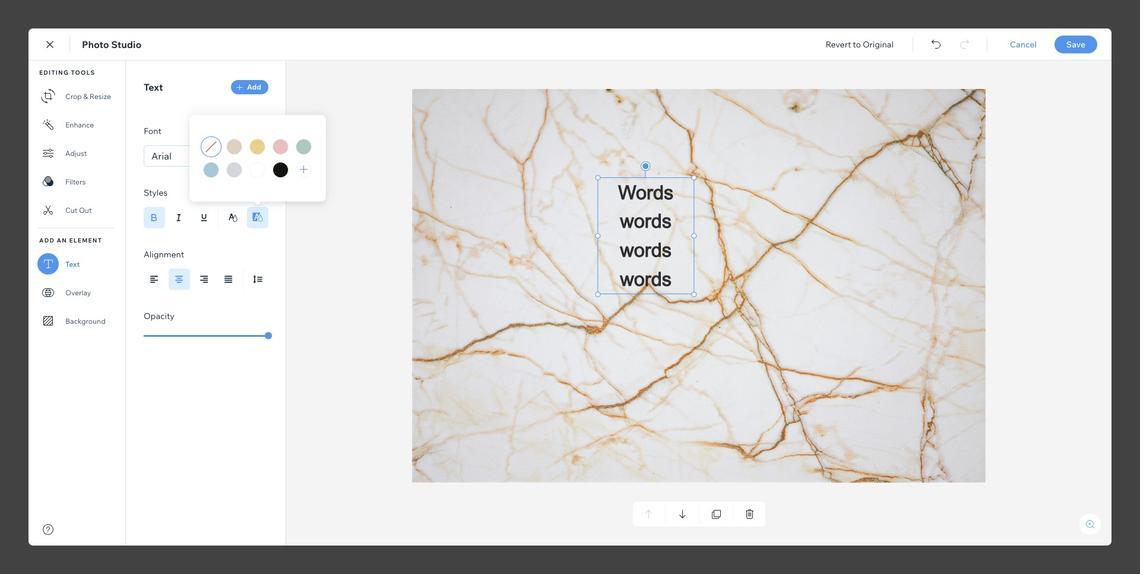 Task type: locate. For each thing, give the bounding box(es) containing it.
notes
[[1091, 72, 1114, 83]]

tags
[[19, 301, 34, 310]]

menu
[[0, 68, 53, 417]]

publish
[[1054, 39, 1083, 50]]

save
[[925, 39, 944, 50]]

settings button
[[13, 125, 40, 160]]

add
[[20, 102, 33, 110]]

back
[[29, 39, 48, 50]]

categories button
[[8, 225, 45, 260]]

add button
[[16, 75, 37, 110]]

categories
[[8, 251, 45, 260]]



Task type: describe. For each thing, give the bounding box(es) containing it.
preview button
[[989, 40, 1019, 50]]

menu containing add
[[0, 68, 53, 417]]

settings
[[13, 151, 40, 160]]

notes button
[[1069, 69, 1117, 86]]

monetize button
[[11, 324, 42, 360]]

preview
[[989, 40, 1019, 50]]

publish button
[[1037, 35, 1100, 54]]

seo
[[19, 201, 34, 210]]

back button
[[14, 39, 48, 50]]

seo button
[[16, 175, 37, 210]]

marble te image
[[372, 194, 812, 496]]

save button
[[910, 39, 958, 50]]

translate button
[[11, 374, 42, 410]]

monetize
[[11, 351, 42, 360]]

translate
[[11, 401, 42, 410]]

Add a Catchy Title text field
[[372, 110, 799, 132]]

tags button
[[16, 274, 37, 310]]



Task type: vqa. For each thing, say whether or not it's contained in the screenshot.
Setup
no



